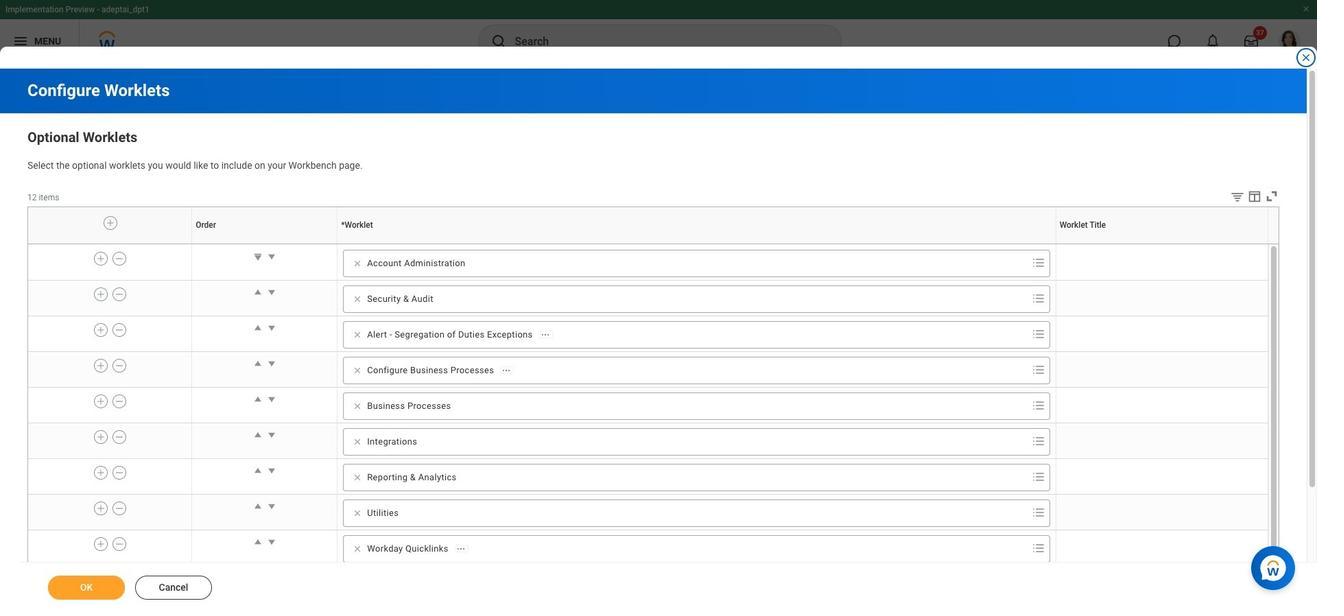 Task type: vqa. For each thing, say whether or not it's contained in the screenshot.
Profile Logan McNeil image
no



Task type: locate. For each thing, give the bounding box(es) containing it.
related actions image for alert - segregation of duties exceptions "element" at the bottom of the page
[[540, 330, 550, 339]]

x small image left security & audit element
[[351, 292, 365, 306]]

caret up image for third caret down icon from the bottom
[[251, 428, 265, 442]]

x small image up security & audit, press delete to clear value. "option"
[[351, 256, 365, 270]]

2 caret up image from the top
[[251, 321, 265, 335]]

caret down image
[[265, 250, 278, 263], [265, 392, 278, 406], [265, 499, 278, 513]]

x small image for reporting & analytics element
[[351, 471, 365, 484]]

plus image for reporting & analytics, press delete to clear value. option minus icon
[[96, 466, 106, 479]]

x small image for account administration element
[[351, 256, 365, 270]]

x small image inside reporting & analytics, press delete to clear value. option
[[351, 471, 365, 484]]

x small image inside alert - segregation of duties exceptions, press delete to clear value. option
[[351, 328, 365, 342]]

0 vertical spatial related actions image
[[540, 330, 550, 339]]

x small image inside configure business processes, press delete to clear value. option
[[351, 364, 365, 377]]

1 plus image from the top
[[96, 252, 106, 265]]

caret up image
[[251, 285, 265, 299], [251, 321, 265, 335], [251, 357, 265, 370], [251, 392, 265, 406], [251, 428, 265, 442], [251, 464, 265, 477], [251, 535, 265, 549]]

minus image
[[115, 324, 124, 336], [115, 359, 124, 372], [115, 395, 124, 407], [115, 431, 124, 443]]

prompts image for x small image within utilities, press delete to clear value. option
[[1030, 504, 1047, 521]]

x small image inside utilities, press delete to clear value. option
[[351, 506, 365, 520]]

prompts image
[[1030, 254, 1047, 271], [1030, 397, 1047, 414], [1030, 504, 1047, 521], [1030, 540, 1047, 556]]

3 prompts image from the top
[[1030, 504, 1047, 521]]

2 horizontal spatial related actions image
[[540, 330, 550, 339]]

2 column header from the left
[[337, 244, 1056, 245]]

minus image
[[115, 252, 124, 265], [115, 288, 124, 300], [115, 466, 124, 479], [115, 502, 124, 514], [115, 538, 124, 550]]

3 plus image from the top
[[96, 466, 106, 479]]

4 x small image from the top
[[351, 364, 365, 377]]

row element
[[28, 207, 1271, 244], [28, 245, 1268, 280], [28, 280, 1268, 316], [28, 316, 1268, 352], [28, 352, 1268, 387], [28, 387, 1268, 423], [28, 423, 1268, 459], [28, 459, 1268, 494], [28, 494, 1268, 530], [28, 530, 1268, 566]]

reporting & analytics element
[[367, 471, 457, 484]]

4 prompts image from the top
[[1030, 540, 1047, 556]]

related actions image for configure business processes element on the bottom left of page
[[502, 365, 511, 375]]

x small image left utilities element
[[351, 506, 365, 520]]

workday quicklinks, press delete to clear value. option
[[348, 541, 473, 557]]

1 minus image from the top
[[115, 324, 124, 336]]

caret down image
[[265, 285, 278, 299], [265, 321, 278, 335], [265, 357, 278, 370], [265, 428, 278, 442], [265, 464, 278, 477], [265, 535, 278, 549]]

security & audit, press delete to clear value. option
[[348, 291, 439, 307]]

5 caret up image from the top
[[251, 428, 265, 442]]

banner
[[0, 0, 1317, 63]]

x small image left integrations element
[[351, 435, 365, 449]]

0 vertical spatial caret down image
[[265, 250, 278, 263]]

prompts image for x small image in workday quicklinks, press delete to clear value. option
[[1030, 540, 1047, 556]]

5 x small image from the top
[[351, 471, 365, 484]]

4 minus image from the top
[[115, 502, 124, 514]]

x small image inside integrations, press delete to clear value. option
[[351, 435, 365, 449]]

configure business processes element
[[367, 364, 494, 377]]

column header
[[192, 244, 337, 245], [337, 244, 1056, 245]]

1 prompts image from the top
[[1030, 254, 1047, 271]]

1 vertical spatial related actions image
[[502, 365, 511, 375]]

caret up image for second caret down image from the bottom
[[251, 392, 265, 406]]

3 minus image from the top
[[115, 466, 124, 479]]

x small image for integrations element
[[351, 435, 365, 449]]

2 minus image from the top
[[115, 359, 124, 372]]

1 x small image from the top
[[351, 256, 365, 270]]

minus image for reporting & analytics, press delete to clear value. option
[[115, 466, 124, 479]]

1 vertical spatial caret down image
[[265, 392, 278, 406]]

4 plus image from the top
[[96, 502, 106, 514]]

related actions image
[[540, 330, 550, 339], [502, 365, 511, 375], [456, 544, 466, 553]]

3 minus image from the top
[[115, 395, 124, 407]]

2 vertical spatial caret down image
[[265, 499, 278, 513]]

1 prompts image from the top
[[1030, 290, 1047, 307]]

5 prompts image from the top
[[1030, 469, 1047, 485]]

x small image inside account administration, press delete to clear value. option
[[351, 256, 365, 270]]

4 prompts image from the top
[[1030, 433, 1047, 449]]

3 x small image from the top
[[351, 328, 365, 342]]

2 plus image from the top
[[96, 395, 106, 407]]

x small image up utilities, press delete to clear value. option
[[351, 471, 365, 484]]

plus image for minus icon associated with account administration, press delete to clear value. option
[[96, 252, 106, 265]]

x small image inside security & audit, press delete to clear value. "option"
[[351, 292, 365, 306]]

related actions image inside configure business processes, press delete to clear value. option
[[502, 365, 511, 375]]

related actions image for workday quicklinks element
[[456, 544, 466, 553]]

3 caret up image from the top
[[251, 357, 265, 370]]

related actions image inside workday quicklinks, press delete to clear value. option
[[456, 544, 466, 553]]

x small image inside the business processes, press delete to clear value. option
[[351, 399, 365, 413]]

6 caret up image from the top
[[251, 464, 265, 477]]

minus image for workday quicklinks, press delete to clear value. option
[[115, 538, 124, 550]]

x small image
[[351, 256, 365, 270], [351, 292, 365, 306], [351, 328, 365, 342], [351, 364, 365, 377], [351, 471, 365, 484], [351, 506, 365, 520], [351, 542, 365, 556]]

business processes, press delete to clear value. option
[[348, 398, 457, 414]]

5 minus image from the top
[[115, 538, 124, 550]]

prompts image for configure business processes, press delete to clear value. option
[[1030, 361, 1047, 378]]

group
[[27, 126, 1280, 612]]

x small image down utilities, press delete to clear value. option
[[351, 542, 365, 556]]

1 vertical spatial x small image
[[351, 435, 365, 449]]

1 x small image from the top
[[351, 399, 365, 413]]

7 row element from the top
[[28, 423, 1268, 459]]

1 column header from the left
[[192, 244, 337, 245]]

4 caret up image from the top
[[251, 392, 265, 406]]

close configure worklets image
[[1301, 52, 1312, 63]]

1 horizontal spatial related actions image
[[502, 365, 511, 375]]

7 x small image from the top
[[351, 542, 365, 556]]

0 horizontal spatial related actions image
[[456, 544, 466, 553]]

search image
[[490, 33, 507, 49]]

alert - segregation of duties exceptions element
[[367, 329, 533, 341]]

4 minus image from the top
[[115, 431, 124, 443]]

x small image up the business processes, press delete to clear value. option
[[351, 364, 365, 377]]

minus image for account administration, press delete to clear value. option
[[115, 252, 124, 265]]

workday quicklinks element
[[367, 543, 449, 555]]

plus image
[[96, 252, 106, 265], [96, 395, 106, 407], [96, 466, 106, 479], [96, 502, 106, 514]]

1 minus image from the top
[[115, 252, 124, 265]]

3 caret down image from the top
[[265, 499, 278, 513]]

1 caret down image from the top
[[265, 250, 278, 263]]

minus image for third caret down icon from the bottom
[[115, 431, 124, 443]]

3 prompts image from the top
[[1030, 361, 1047, 378]]

related actions image inside alert - segregation of duties exceptions, press delete to clear value. option
[[540, 330, 550, 339]]

7 caret up image from the top
[[251, 535, 265, 549]]

x small image
[[351, 399, 365, 413], [351, 435, 365, 449]]

toolbar
[[1220, 189, 1280, 206]]

2 prompts image from the top
[[1030, 326, 1047, 342]]

account administration, press delete to clear value. option
[[348, 255, 471, 272]]

utilities, press delete to clear value. option
[[348, 505, 404, 521]]

6 x small image from the top
[[351, 506, 365, 520]]

1 caret up image from the top
[[251, 285, 265, 299]]

2 caret down image from the top
[[265, 392, 278, 406]]

0 vertical spatial x small image
[[351, 399, 365, 413]]

x small image inside workday quicklinks, press delete to clear value. option
[[351, 542, 365, 556]]

plus image
[[106, 217, 115, 229], [96, 288, 106, 300], [96, 324, 106, 336], [96, 359, 106, 372], [96, 431, 106, 443], [96, 538, 106, 550]]

2 x small image from the top
[[351, 292, 365, 306]]

fullscreen image
[[1265, 189, 1280, 204]]

x small image down security & audit, press delete to clear value. "option"
[[351, 328, 365, 342]]

prompts image
[[1030, 290, 1047, 307], [1030, 326, 1047, 342], [1030, 361, 1047, 378], [1030, 433, 1047, 449], [1030, 469, 1047, 485]]

main content
[[0, 69, 1317, 612]]

caret bottom image
[[251, 250, 265, 263]]

click to view/edit grid preferences image
[[1247, 189, 1262, 204]]

profile logan mcneil element
[[1271, 26, 1309, 56]]

plus image for second minus icon from the bottom of the page
[[96, 502, 106, 514]]

2 x small image from the top
[[351, 435, 365, 449]]

dialog
[[0, 0, 1317, 612]]

3 caret down image from the top
[[265, 357, 278, 370]]

alert - segregation of duties exceptions, press delete to clear value. option
[[348, 326, 557, 343]]

account administration element
[[367, 257, 466, 270]]

x small image up integrations, press delete to clear value. option
[[351, 399, 365, 413]]

2 vertical spatial related actions image
[[456, 544, 466, 553]]



Task type: describe. For each thing, give the bounding box(es) containing it.
6 caret down image from the top
[[265, 535, 278, 549]]

caret up image for fifth caret down icon from the bottom of the page
[[251, 321, 265, 335]]

x small image for utilities element
[[351, 506, 365, 520]]

2 prompts image from the top
[[1030, 397, 1047, 414]]

integrations element
[[367, 436, 417, 448]]

x small image for alert - segregation of duties exceptions "element" at the bottom of the page
[[351, 328, 365, 342]]

prompts image for security & audit, press delete to clear value. "option"
[[1030, 290, 1047, 307]]

close environment banner image
[[1302, 5, 1311, 13]]

business processes element
[[367, 400, 451, 412]]

select to filter grid data image
[[1230, 189, 1245, 204]]

caret down image for caret up icon on the bottom
[[265, 499, 278, 513]]

2 row element from the top
[[28, 245, 1268, 280]]

1 row element from the top
[[28, 207, 1271, 244]]

9 row element from the top
[[28, 494, 1268, 530]]

5 row element from the top
[[28, 352, 1268, 387]]

6 row element from the top
[[28, 387, 1268, 423]]

x small image for workday quicklinks element
[[351, 542, 365, 556]]

inbox large image
[[1245, 34, 1258, 48]]

10 row element from the top
[[28, 530, 1268, 566]]

prompts image for integrations, press delete to clear value. option
[[1030, 433, 1047, 449]]

caret up image for 1st caret down icon from the bottom of the page
[[251, 535, 265, 549]]

minus image for second caret down image from the bottom
[[115, 395, 124, 407]]

caret down image for "caret bottom" image
[[265, 250, 278, 263]]

x small image for configure business processes element on the bottom left of page
[[351, 364, 365, 377]]

prompts image for alert - segregation of duties exceptions, press delete to clear value. option on the left of page
[[1030, 326, 1047, 342]]

notifications large image
[[1206, 34, 1220, 48]]

caret up image for fifth caret down icon from the top of the page
[[251, 464, 265, 477]]

prompts image for reporting & analytics, press delete to clear value. option
[[1030, 469, 1047, 485]]

minus image for 4th caret down icon from the bottom
[[115, 359, 124, 372]]

caret up image for 4th caret down icon from the bottom
[[251, 357, 265, 370]]

caret up image for 1st caret down icon from the top
[[251, 285, 265, 299]]

minus image for fifth caret down icon from the bottom of the page
[[115, 324, 124, 336]]

1 caret down image from the top
[[265, 285, 278, 299]]

security & audit element
[[367, 293, 433, 305]]

8 row element from the top
[[28, 459, 1268, 494]]

configure business processes, press delete to clear value. option
[[348, 362, 518, 379]]

4 row element from the top
[[28, 316, 1268, 352]]

x small image for security & audit element
[[351, 292, 365, 306]]

5 caret down image from the top
[[265, 464, 278, 477]]

reporting & analytics, press delete to clear value. option
[[348, 469, 462, 486]]

prompts image for x small image inside account administration, press delete to clear value. option
[[1030, 254, 1047, 271]]

4 caret down image from the top
[[265, 428, 278, 442]]

utilities element
[[367, 507, 399, 519]]

2 caret down image from the top
[[265, 321, 278, 335]]

3 row element from the top
[[28, 280, 1268, 316]]

caret up image
[[251, 499, 265, 513]]

x small image for business processes element
[[351, 399, 365, 413]]

2 minus image from the top
[[115, 288, 124, 300]]

integrations, press delete to clear value. option
[[348, 434, 423, 450]]

workday assistant region
[[1251, 541, 1301, 590]]



